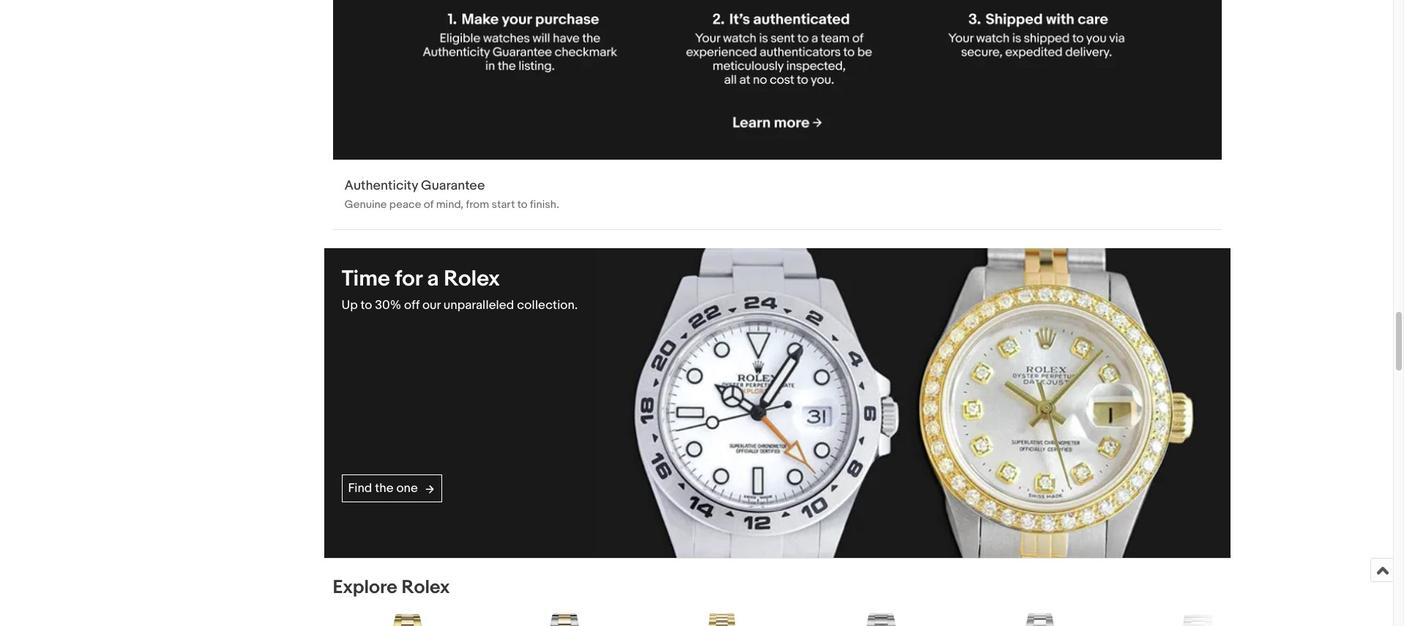 Task type: describe. For each thing, give the bounding box(es) containing it.
finish.
[[530, 198, 559, 212]]

find the one
[[348, 481, 418, 496]]

datejust image
[[664, 611, 781, 626]]

collection.
[[517, 298, 578, 313]]

time for a rolex up to 30% off our unparalleled collection.
[[342, 266, 578, 313]]

guarantee
[[421, 178, 485, 194]]

from
[[466, 198, 489, 212]]

up
[[342, 298, 358, 313]]

explorer image
[[822, 611, 939, 626]]

day date image
[[1138, 611, 1255, 626]]

authenticity guarantee genuine peace of mind, from start to finish.
[[345, 178, 559, 212]]

the
[[375, 481, 394, 496]]

unparalleled
[[444, 298, 514, 313]]

none text field containing authenticity guarantee
[[333, 0, 1222, 230]]

30%
[[375, 298, 401, 313]]

explore rolex
[[333, 576, 450, 599]]

explore
[[333, 576, 397, 599]]

for
[[395, 266, 422, 293]]



Task type: locate. For each thing, give the bounding box(es) containing it.
rolex up unparalleled
[[444, 266, 500, 293]]

gmt-master ii image
[[980, 611, 1097, 626]]

rolex inside the time for a rolex up to 30% off our unparalleled collection.
[[444, 266, 500, 293]]

mind,
[[436, 198, 464, 212]]

submariner image
[[347, 611, 465, 626]]

off
[[404, 298, 420, 313]]

to right the up
[[361, 298, 372, 313]]

0 vertical spatial to
[[517, 198, 528, 212]]

to inside authenticity guarantee genuine peace of mind, from start to finish.
[[517, 198, 528, 212]]

peace
[[389, 198, 421, 212]]

to
[[517, 198, 528, 212], [361, 298, 372, 313]]

find
[[348, 481, 372, 496]]

cosmograph daytona image
[[506, 611, 623, 626]]

start
[[492, 198, 515, 212]]

to inside the time for a rolex up to 30% off our unparalleled collection.
[[361, 298, 372, 313]]

1 vertical spatial to
[[361, 298, 372, 313]]

1 horizontal spatial to
[[517, 198, 528, 212]]

0 vertical spatial rolex
[[444, 266, 500, 293]]

rolex
[[444, 266, 500, 293], [402, 576, 450, 599]]

to right start
[[517, 198, 528, 212]]

rolex up submariner 'image' on the bottom of the page
[[402, 576, 450, 599]]

0 horizontal spatial to
[[361, 298, 372, 313]]

genuine
[[345, 198, 387, 212]]

find the one link
[[342, 475, 442, 503]]

our
[[422, 298, 441, 313]]

authenticity
[[345, 178, 418, 194]]

None text field
[[333, 0, 1222, 230]]

one
[[396, 481, 418, 496]]

1 vertical spatial rolex
[[402, 576, 450, 599]]

time for a rolex image
[[596, 249, 1231, 558]]

time
[[342, 266, 390, 293]]

of
[[424, 198, 434, 212]]

a
[[427, 266, 439, 293]]



Task type: vqa. For each thing, say whether or not it's contained in the screenshot.
DEALS to the right
no



